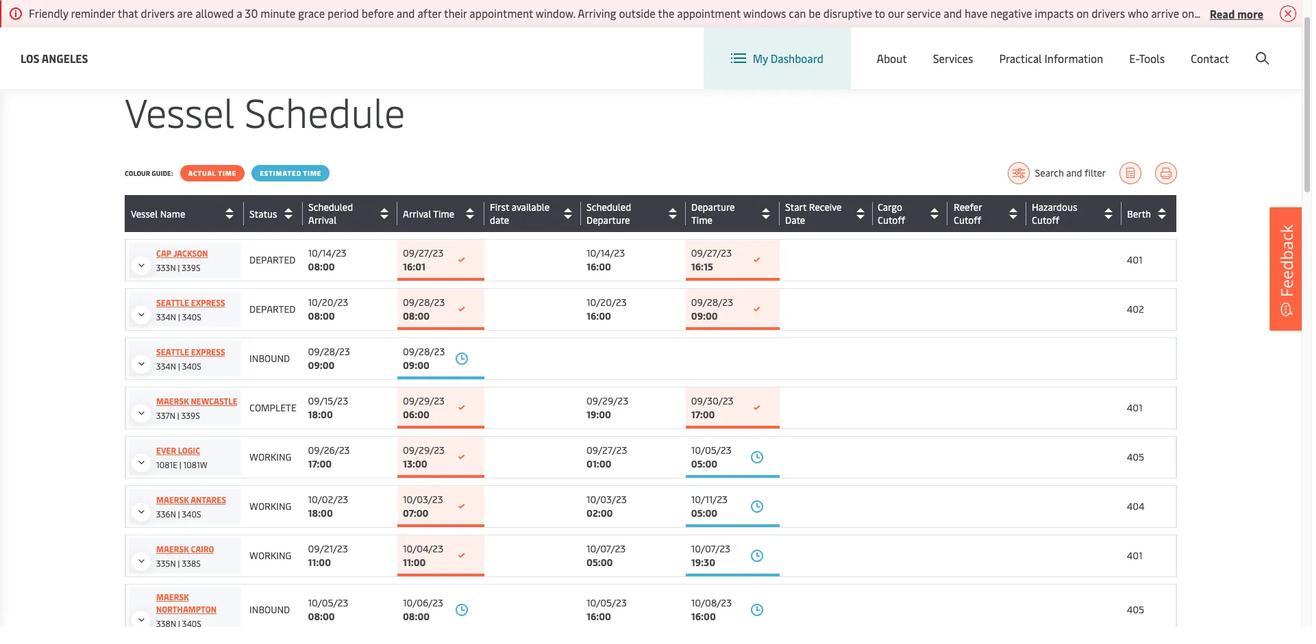 Task type: describe. For each thing, give the bounding box(es) containing it.
available for first scheduled arrival button
[[512, 201, 550, 214]]

19:30
[[691, 556, 715, 569]]

berth button for start receive date button associated with first scheduled arrival button's the departure time button's hazardous cutoff button
[[1127, 203, 1173, 225]]

actual time
[[188, 169, 237, 178]]

10/03/23 07:00
[[403, 493, 443, 520]]

disruptive
[[823, 5, 872, 21]]

login / create account link
[[1140, 27, 1276, 68]]

cargo cutoff button for start receive date button associated with first scheduled arrival button's the departure time button
[[878, 201, 945, 227]]

maersk for 10/02/23
[[156, 495, 189, 506]]

los angeles
[[21, 50, 88, 65]]

maersk antares 336n | 340s
[[156, 495, 226, 520]]

10/14/23 16:00
[[587, 247, 625, 273]]

10/07/23 05:00
[[587, 543, 626, 569]]

reminder
[[71, 5, 115, 21]]

friendly reminder that drivers are allowed a 30 minute grace period before and after their appointment window. arriving outside the appointment windows can be disruptive to our service and have negative impacts on drivers who arrive on time. drivers that arrive
[[29, 5, 1312, 21]]

first available date for 1st scheduled arrival button from right
[[490, 201, 550, 227]]

cargo cutoff for the departure time button associated with 1st scheduled arrival button from right
[[878, 201, 905, 227]]

services
[[933, 51, 973, 66]]

11:00 for 10/04/23 11:00
[[403, 556, 426, 569]]

time for actual time
[[218, 169, 237, 178]]

1 hazardous cutoff from the left
[[1032, 201, 1077, 227]]

close alert image
[[1280, 5, 1296, 22]]

maersk for 09/21/23
[[156, 544, 189, 555]]

2 horizontal spatial 09/28/23 09:00
[[691, 296, 733, 323]]

feedback
[[1275, 225, 1298, 297]]

2 drivers from the left
[[1092, 5, 1125, 21]]

ever
[[156, 445, 176, 456]]

antares
[[191, 495, 226, 506]]

10/05/23 05:00
[[691, 444, 732, 471]]

windows
[[743, 5, 786, 21]]

scheduled arrival for first scheduled arrival button
[[308, 201, 353, 227]]

before
[[362, 5, 394, 21]]

friendly
[[29, 5, 68, 21]]

09/27/23 01:00
[[587, 444, 627, 471]]

minute
[[261, 5, 295, 21]]

2 appointment from the left
[[677, 5, 741, 21]]

practical information
[[999, 51, 1103, 66]]

05:00 for 10/05/23 05:00
[[691, 458, 717, 471]]

10/03/23 02:00
[[587, 493, 627, 520]]

seattle for inbound
[[156, 347, 189, 358]]

2 scheduled arrival button from the left
[[308, 201, 394, 227]]

10/06/23 08:00
[[403, 597, 443, 624]]

10/03/23 for 02:00
[[587, 493, 627, 506]]

09/15/23 18:00
[[308, 395, 348, 421]]

10/20/23 for 08:00
[[308, 296, 348, 309]]

cairo
[[191, 544, 214, 555]]

1 scheduled arrival button from the left
[[308, 201, 394, 227]]

vessel name for first scheduled arrival button
[[131, 207, 185, 220]]

09/21/23 11:00
[[308, 543, 348, 569]]

01:00
[[587, 458, 611, 471]]

09/29/23 13:00
[[403, 444, 445, 471]]

be
[[809, 5, 821, 21]]

10/05/23 for 08:00
[[308, 597, 348, 610]]

09/30/23 17:00
[[691, 395, 733, 421]]

arriving
[[578, 5, 616, 21]]

search
[[1035, 166, 1064, 180]]

name for first scheduled arrival button
[[160, 207, 185, 220]]

05:00 for 10/11/23 05:00
[[691, 507, 717, 520]]

338s
[[182, 558, 201, 569]]

08:00 for 09/28/23 08:00
[[403, 310, 430, 323]]

allowed
[[195, 5, 234, 21]]

my dashboard button
[[731, 27, 823, 89]]

cap jackson 333n | 339s
[[156, 248, 208, 273]]

10/08/23
[[691, 597, 732, 610]]

09/28/23 down "16:15" in the right of the page
[[691, 296, 733, 309]]

express for departed
[[191, 297, 225, 308]]

10/02/23 18:00
[[308, 493, 348, 520]]

2 horizontal spatial 09:00
[[691, 310, 718, 323]]

logic
[[178, 445, 200, 456]]

more
[[1237, 6, 1263, 21]]

read more button
[[1210, 5, 1263, 22]]

login
[[1165, 40, 1192, 55]]

working for 18:00
[[249, 500, 292, 513]]

contact
[[1191, 51, 1229, 66]]

los angeles link
[[21, 50, 88, 67]]

colour guide:
[[125, 169, 173, 178]]

impacts
[[1035, 5, 1074, 21]]

actual
[[188, 169, 216, 178]]

1 start receive date from the left
[[785, 201, 842, 227]]

06:00
[[403, 408, 430, 421]]

cutoff for start receive date button associated with first scheduled arrival button's the departure time button's hazardous cutoff button
[[1032, 214, 1059, 227]]

09/28/23 down 10/20/23 08:00
[[308, 345, 350, 358]]

time.
[[1197, 5, 1221, 21]]

switch location button
[[894, 40, 994, 55]]

vessel schedule
[[125, 84, 405, 138]]

10/20/23 for 16:00
[[587, 296, 627, 309]]

1 appointment from the left
[[470, 5, 533, 21]]

08:00 for 10/06/23 08:00
[[403, 610, 430, 624]]

16:15
[[691, 260, 713, 273]]

09/27/23 16:01
[[403, 247, 444, 273]]

11:00 for 09/21/23 11:00
[[308, 556, 331, 569]]

who
[[1128, 5, 1149, 21]]

reefer cutoff for start receive date button associated with first scheduled arrival button's the departure time button's hazardous cutoff button
[[954, 201, 982, 227]]

negative
[[990, 5, 1032, 21]]

cutoff for start receive date button associated with first scheduled arrival button's the departure time button's hazardous cutoff button's reefer cutoff 'button'
[[954, 214, 981, 227]]

receive for first scheduled arrival button's the departure time button
[[809, 201, 842, 214]]

cargo cutoff button for the departure time button associated with 1st scheduled arrival button from right's start receive date button
[[878, 201, 944, 227]]

our
[[888, 5, 904, 21]]

17:00 for 09/26/23 17:00
[[308, 458, 332, 471]]

outside
[[619, 5, 656, 21]]

08:00 for 10/14/23 08:00
[[308, 260, 335, 273]]

maersk inside maersk northampton
[[156, 592, 189, 603]]

first for 1st scheduled arrival button from right
[[490, 201, 509, 214]]

10/05/23 for 16:00
[[587, 597, 627, 610]]

cargo cutoff for first scheduled arrival button's the departure time button
[[878, 201, 906, 227]]

1 date from the left
[[785, 214, 805, 227]]

vessel name for 1st scheduled arrival button from right
[[131, 207, 185, 220]]

| for 10/14/23 08:00
[[178, 262, 180, 273]]

404
[[1127, 500, 1144, 513]]

1081w
[[183, 460, 207, 471]]

contact button
[[1191, 27, 1229, 89]]

tools
[[1139, 51, 1165, 66]]

405 for 10/05/23
[[1127, 451, 1144, 464]]

period
[[328, 5, 359, 21]]

10/20/23 16:00
[[587, 296, 627, 323]]

10/07/23 for 05:00
[[587, 543, 626, 556]]

hazardous for first scheduled arrival button's the departure time button
[[1032, 201, 1077, 214]]

335n
[[156, 558, 176, 569]]

| for 09/28/23 09:00
[[178, 361, 180, 372]]

drivers
[[1224, 5, 1258, 21]]

colour
[[125, 169, 150, 178]]

10/14/23 for 08:00
[[308, 247, 347, 260]]

334n for departed
[[156, 312, 176, 323]]

16:00 for 10/08/23 16:00
[[691, 610, 716, 624]]

about button
[[877, 27, 907, 89]]

05:00 for 10/07/23 05:00
[[587, 556, 613, 569]]

filter
[[1085, 166, 1106, 180]]

02:00
[[587, 507, 613, 520]]

maersk newcastle 337n | 339s
[[156, 396, 237, 421]]

10/06/23
[[403, 597, 443, 610]]

339s for complete
[[181, 410, 200, 421]]

grace
[[298, 5, 325, 21]]

10/05/23 08:00
[[308, 597, 348, 624]]

09/29/23 for 13:00
[[403, 444, 445, 457]]

practical
[[999, 51, 1042, 66]]

departure time for first scheduled arrival button's the departure time button
[[691, 201, 735, 227]]

global menu
[[1038, 40, 1100, 55]]

seattle express 334n | 340s for inbound
[[156, 347, 225, 372]]

cutoff for the departure time button associated with 1st scheduled arrival button from right's start receive date button's hazardous cutoff button's reefer cutoff 'button'
[[954, 214, 981, 227]]

first for first scheduled arrival button
[[490, 201, 509, 214]]

| for 09/15/23 18:00
[[177, 410, 179, 421]]

401 for 10/07/23
[[1127, 550, 1142, 563]]

read
[[1210, 6, 1235, 21]]

departed for 10/14/23
[[249, 254, 296, 267]]

334n for inbound
[[156, 361, 176, 372]]

340s for departed
[[182, 312, 201, 323]]

reefer cutoff button for start receive date button associated with first scheduled arrival button's the departure time button's hazardous cutoff button
[[954, 201, 1023, 227]]

working for 11:00
[[249, 550, 292, 563]]

10/14/23 08:00
[[308, 247, 347, 273]]

09/26/23
[[308, 444, 350, 457]]

seattle express 334n | 340s for departed
[[156, 297, 225, 323]]

northampton
[[156, 604, 217, 615]]

receive for the departure time button associated with 1st scheduled arrival button from right
[[809, 201, 842, 214]]

2 date from the left
[[785, 214, 805, 227]]



Task type: locate. For each thing, give the bounding box(es) containing it.
09/27/23 16:15
[[691, 247, 732, 273]]

1 start receive date button from the left
[[785, 201, 869, 227]]

2 departure time from the left
[[691, 201, 735, 227]]

1 18:00 from the top
[[308, 408, 333, 421]]

estimated
[[260, 169, 301, 178]]

10/14/23 for 16:00
[[587, 247, 625, 260]]

11:00 inside 09/21/23 11:00
[[308, 556, 331, 569]]

2 10/20/23 from the left
[[587, 296, 627, 309]]

cargo cutoff button
[[878, 201, 944, 227], [878, 201, 945, 227]]

2 hazardous from the left
[[1032, 201, 1077, 214]]

3 working from the top
[[249, 550, 292, 563]]

ever logic 1081e | 1081w
[[156, 445, 207, 471]]

0 horizontal spatial time
[[218, 169, 237, 178]]

1 vertical spatial 340s
[[182, 361, 201, 372]]

340s down 'antares'
[[182, 509, 201, 520]]

1 horizontal spatial 10/20/23
[[587, 296, 627, 309]]

0 horizontal spatial 09:00
[[308, 359, 335, 372]]

login / create account
[[1165, 40, 1276, 55]]

1 departure time button from the left
[[691, 201, 776, 227]]

09/28/23
[[403, 296, 445, 309], [691, 296, 733, 309], [308, 345, 350, 358], [403, 345, 445, 358]]

0 horizontal spatial 09/27/23
[[403, 247, 444, 260]]

1 vertical spatial 339s
[[181, 410, 200, 421]]

maersk inside maersk antares 336n | 340s
[[156, 495, 189, 506]]

334n down 333n
[[156, 312, 176, 323]]

departed
[[249, 254, 296, 267], [249, 303, 296, 316]]

e-
[[1129, 51, 1139, 66]]

1 horizontal spatial 09:00
[[403, 359, 430, 372]]

1 horizontal spatial 11:00
[[403, 556, 426, 569]]

the
[[658, 5, 674, 21]]

16:00 down 10/14/23 16:00
[[587, 310, 611, 323]]

2 405 from the top
[[1127, 604, 1144, 617]]

1 vertical spatial 405
[[1127, 604, 1144, 617]]

0 vertical spatial 17:00
[[691, 408, 715, 421]]

10/07/23 for 19:30
[[691, 543, 730, 556]]

1 seattle express 334n | 340s from the top
[[156, 297, 225, 323]]

departed for 10/20/23
[[249, 303, 296, 316]]

09/26/23 17:00
[[308, 444, 350, 471]]

340s for inbound
[[182, 361, 201, 372]]

0 vertical spatial 340s
[[182, 312, 201, 323]]

working for 17:00
[[249, 451, 292, 464]]

about
[[877, 51, 907, 66]]

berth button for the departure time button associated with 1st scheduled arrival button from right's start receive date button's hazardous cutoff button
[[1127, 203, 1173, 225]]

10/05/23 down 09/30/23 17:00
[[691, 444, 732, 457]]

10/05/23 down 09/21/23 11:00
[[308, 597, 348, 610]]

2 start receive date button from the left
[[785, 201, 869, 227]]

time right actual
[[218, 169, 237, 178]]

search and filter
[[1035, 166, 1106, 180]]

first
[[490, 201, 509, 214], [490, 201, 509, 214]]

drivers left who on the top
[[1092, 5, 1125, 21]]

10/03/23 up 02:00
[[587, 493, 627, 506]]

0 vertical spatial 405
[[1127, 451, 1144, 464]]

and left after
[[397, 5, 415, 21]]

16:00 inside 10/20/23 16:00
[[587, 310, 611, 323]]

| right 337n
[[177, 410, 179, 421]]

scheduled departure button
[[587, 201, 682, 227], [587, 201, 682, 227]]

seattle express 334n | 340s up newcastle
[[156, 347, 225, 372]]

reefer for the departure time button associated with 1st scheduled arrival button from right
[[954, 201, 982, 214]]

arrive right who on the top
[[1151, 5, 1179, 21]]

09/28/23 09:00
[[691, 296, 733, 323], [308, 345, 350, 372], [403, 345, 445, 372]]

10/07/23 19:30
[[691, 543, 730, 569]]

08:00 down 10/14/23 08:00
[[308, 310, 335, 323]]

2 horizontal spatial and
[[1066, 166, 1082, 180]]

arrival time for first scheduled arrival button
[[403, 207, 454, 220]]

departure time button for first scheduled arrival button
[[691, 201, 776, 227]]

| right 333n
[[178, 262, 180, 273]]

| for 10/20/23 08:00
[[178, 312, 180, 323]]

time for estimated time
[[303, 169, 322, 178]]

08:00 inside 10/14/23 08:00
[[308, 260, 335, 273]]

0 horizontal spatial 09/28/23 09:00
[[308, 345, 350, 372]]

my
[[753, 51, 768, 66]]

hazardous for the departure time button associated with 1st scheduled arrival button from right
[[1032, 201, 1077, 214]]

09/28/23 down 09/28/23 08:00
[[403, 345, 445, 358]]

09/28/23 09:00 down "16:15" in the right of the page
[[691, 296, 733, 323]]

10/05/23 16:00
[[587, 597, 627, 624]]

seattle express 334n | 340s
[[156, 297, 225, 323], [156, 347, 225, 372]]

09/28/23 08:00
[[403, 296, 445, 323]]

angeles
[[42, 50, 88, 65]]

0 horizontal spatial 17:00
[[308, 458, 332, 471]]

05:00 inside 10/05/23 05:00
[[691, 458, 717, 471]]

18:00 for 10/02/23 18:00
[[308, 507, 333, 520]]

2 vertical spatial 401
[[1127, 550, 1142, 563]]

0 horizontal spatial 10/07/23
[[587, 543, 626, 556]]

09/21/23
[[308, 543, 348, 556]]

1 vertical spatial 334n
[[156, 361, 176, 372]]

window.
[[536, 5, 575, 21]]

1 start from the left
[[785, 201, 807, 214]]

05:00 inside 10/07/23 05:00
[[587, 556, 613, 569]]

18:00 down 10/02/23
[[308, 507, 333, 520]]

| left 338s
[[178, 558, 180, 569]]

arrive
[[1151, 5, 1179, 21], [1284, 5, 1312, 21]]

0 horizontal spatial appointment
[[470, 5, 533, 21]]

16:00 for 10/05/23 16:00
[[587, 610, 611, 624]]

16:00 down 10/08/23
[[691, 610, 716, 624]]

maersk up 336n
[[156, 495, 189, 506]]

10/03/23 for 07:00
[[403, 493, 443, 506]]

10/14/23 up 10/20/23 08:00
[[308, 247, 347, 260]]

inbound for 08:00
[[249, 604, 290, 617]]

16:00 inside the 10/05/23 16:00
[[587, 610, 611, 624]]

departure time
[[691, 201, 735, 227], [691, 201, 735, 227]]

inbound for 09:00
[[249, 352, 290, 365]]

switch
[[916, 40, 949, 55]]

2 working from the top
[[249, 500, 292, 513]]

seattle express 334n | 340s down 333n
[[156, 297, 225, 323]]

339s inside cap jackson 333n | 339s
[[182, 262, 200, 273]]

1 reefer from the left
[[954, 201, 982, 214]]

08:00 inside '10/05/23 08:00'
[[308, 610, 335, 624]]

1 maersk from the top
[[156, 396, 189, 407]]

service
[[907, 5, 941, 21]]

0 vertical spatial 401
[[1127, 254, 1142, 267]]

1 horizontal spatial arrive
[[1284, 5, 1312, 21]]

switch location
[[916, 40, 994, 55]]

08:00 down 16:01
[[403, 310, 430, 323]]

0 vertical spatial 339s
[[182, 262, 200, 273]]

1 berth button from the left
[[1127, 203, 1173, 225]]

2 on from the left
[[1182, 5, 1194, 21]]

11:00 down 10/04/23
[[403, 556, 426, 569]]

departure time for the departure time button associated with 1st scheduled arrival button from right
[[691, 201, 735, 227]]

0 horizontal spatial arrive
[[1151, 5, 1179, 21]]

1 reefer cutoff from the left
[[954, 201, 982, 227]]

1 drivers from the left
[[141, 5, 174, 21]]

401 for 09/27/23
[[1127, 254, 1142, 267]]

| inside maersk cairo 335n | 338s
[[178, 558, 180, 569]]

1 10/14/23 from the left
[[308, 247, 347, 260]]

1 horizontal spatial 10/14/23
[[587, 247, 625, 260]]

09/29/23 19:00
[[587, 395, 628, 421]]

08:00 inside 10/06/23 08:00
[[403, 610, 430, 624]]

1 vertical spatial working
[[249, 500, 292, 513]]

16:00 inside 10/08/23 16:00
[[691, 610, 716, 624]]

2 10/07/23 from the left
[[691, 543, 730, 556]]

17:00 for 09/30/23 17:00
[[691, 408, 715, 421]]

first available date for first scheduled arrival button
[[490, 201, 550, 227]]

information
[[1045, 51, 1103, 66]]

| inside maersk newcastle 337n | 339s
[[177, 410, 179, 421]]

18:00
[[308, 408, 333, 421], [308, 507, 333, 520]]

09/27/23 up 01:00
[[587, 444, 627, 457]]

1 horizontal spatial 17:00
[[691, 408, 715, 421]]

| inside maersk antares 336n | 340s
[[178, 509, 180, 520]]

334n up 337n
[[156, 361, 176, 372]]

08:00 for 10/05/23 08:00
[[308, 610, 335, 624]]

10/20/23
[[308, 296, 348, 309], [587, 296, 627, 309]]

16:00 up 10/20/23 16:00
[[587, 260, 611, 273]]

09/27/23 for 16:15
[[691, 247, 732, 260]]

0 vertical spatial express
[[191, 297, 225, 308]]

maersk northampton button
[[132, 591, 239, 628]]

10/07/23 up 19:30
[[691, 543, 730, 556]]

2 11:00 from the left
[[403, 556, 426, 569]]

start receive date button
[[785, 201, 869, 227], [785, 201, 869, 227]]

1 vertical spatial inbound
[[249, 604, 290, 617]]

16:00 down 10/07/23 05:00 at the left bottom
[[587, 610, 611, 624]]

2 express from the top
[[191, 347, 225, 358]]

09/29/23 for 06:00
[[403, 395, 445, 408]]

339s down jackson
[[182, 262, 200, 273]]

401 for 09/30/23
[[1127, 402, 1142, 415]]

reefer cutoff for the departure time button associated with 1st scheduled arrival button from right's start receive date button's hazardous cutoff button
[[954, 201, 982, 227]]

menu
[[1072, 40, 1100, 55]]

maersk up 335n
[[156, 544, 189, 555]]

05:00 down "10/11/23"
[[691, 507, 717, 520]]

1 vertical spatial 18:00
[[308, 507, 333, 520]]

1 departed from the top
[[249, 254, 296, 267]]

10/14/23
[[308, 247, 347, 260], [587, 247, 625, 260]]

19:00
[[587, 408, 611, 421]]

2 berth from the left
[[1127, 207, 1151, 220]]

1 10/03/23 from the left
[[403, 493, 443, 506]]

time right estimated
[[303, 169, 322, 178]]

scheduled departure
[[587, 201, 631, 227], [587, 201, 631, 227]]

maersk inside maersk newcastle 337n | 339s
[[156, 396, 189, 407]]

to
[[875, 5, 885, 21]]

vessel for 1st scheduled arrival button from right
[[131, 207, 158, 220]]

1 working from the top
[[249, 451, 292, 464]]

1 seattle from the top
[[156, 297, 189, 308]]

10/08/23 16:00
[[691, 597, 732, 624]]

1 vertical spatial departed
[[249, 303, 296, 316]]

2 hazardous cutoff button from the left
[[1032, 201, 1118, 227]]

09/28/23 down 16:01
[[403, 296, 445, 309]]

0 vertical spatial working
[[249, 451, 292, 464]]

0 horizontal spatial 10/14/23
[[308, 247, 347, 260]]

16:00 for 10/14/23 16:00
[[587, 260, 611, 273]]

0 vertical spatial 334n
[[156, 312, 176, 323]]

1 inbound from the top
[[249, 352, 290, 365]]

2 18:00 from the top
[[308, 507, 333, 520]]

cutoff for start receive date button associated with first scheduled arrival button's the departure time button cargo cutoff button
[[878, 214, 906, 227]]

0 horizontal spatial 10/05/23
[[308, 597, 348, 610]]

| for 10/02/23 18:00
[[178, 509, 180, 520]]

09/29/23 06:00
[[403, 395, 445, 421]]

339s inside maersk newcastle 337n | 339s
[[181, 410, 200, 421]]

09/29/23 up 13:00
[[403, 444, 445, 457]]

0 vertical spatial inbound
[[249, 352, 290, 365]]

11:00 inside 10/04/23 11:00
[[403, 556, 426, 569]]

cutoff
[[878, 214, 905, 227], [878, 214, 906, 227], [954, 214, 981, 227], [954, 214, 981, 227], [1032, 214, 1059, 227], [1032, 214, 1060, 227]]

0 horizontal spatial and
[[397, 5, 415, 21]]

working
[[249, 451, 292, 464], [249, 500, 292, 513], [249, 550, 292, 563]]

1 hazardous cutoff button from the left
[[1032, 201, 1118, 227]]

1 horizontal spatial 09/28/23 09:00
[[403, 345, 445, 372]]

09/29/23 up 19:00 at the left bottom
[[587, 395, 628, 408]]

05:00 up the 10/05/23 16:00
[[587, 556, 613, 569]]

1 horizontal spatial 10/07/23
[[691, 543, 730, 556]]

1 horizontal spatial that
[[1261, 5, 1281, 21]]

11:00 down 09/21/23
[[308, 556, 331, 569]]

hazardous cutoff button
[[1032, 201, 1118, 227], [1032, 201, 1118, 227]]

1 vertical spatial 17:00
[[308, 458, 332, 471]]

| inside cap jackson 333n | 339s
[[178, 262, 180, 273]]

and left have in the top right of the page
[[944, 5, 962, 21]]

10/05/23 for 05:00
[[691, 444, 732, 457]]

date for first scheduled arrival button
[[490, 214, 509, 227]]

2 hazardous cutoff from the left
[[1032, 201, 1077, 227]]

405 for 10/08/23
[[1127, 604, 1144, 617]]

| inside ever logic 1081e | 1081w
[[179, 460, 181, 471]]

e-tools
[[1129, 51, 1165, 66]]

1 reefer cutoff button from the left
[[954, 201, 1023, 227]]

reefer cutoff button for the departure time button associated with 1st scheduled arrival button from right's start receive date button's hazardous cutoff button
[[954, 201, 1023, 227]]

0 vertical spatial 18:00
[[308, 408, 333, 421]]

08:00 inside 10/20/23 08:00
[[308, 310, 335, 323]]

read more
[[1210, 6, 1263, 21]]

that right reminder at the top of page
[[118, 5, 138, 21]]

1 horizontal spatial on
[[1182, 5, 1194, 21]]

4 maersk from the top
[[156, 592, 189, 603]]

10/05/23
[[691, 444, 732, 457], [308, 597, 348, 610], [587, 597, 627, 610]]

405
[[1127, 451, 1144, 464], [1127, 604, 1144, 617]]

working down complete
[[249, 451, 292, 464]]

337n
[[156, 410, 175, 421]]

scheduled arrival button
[[308, 201, 394, 227], [308, 201, 394, 227]]

1 vertical spatial seattle express 334n | 340s
[[156, 347, 225, 372]]

| for 09/26/23 17:00
[[179, 460, 181, 471]]

09/30/23
[[691, 395, 733, 408]]

hazardous cutoff button for the departure time button associated with 1st scheduled arrival button from right's start receive date button
[[1032, 201, 1118, 227]]

08:00 for 10/20/23 08:00
[[308, 310, 335, 323]]

10/03/23 up 07:00
[[403, 493, 443, 506]]

maersk up northampton
[[156, 592, 189, 603]]

3 401 from the top
[[1127, 550, 1142, 563]]

2 arrive from the left
[[1284, 5, 1312, 21]]

hazardous cutoff button for start receive date button associated with first scheduled arrival button's the departure time button
[[1032, 201, 1118, 227]]

1 vertical spatial 401
[[1127, 402, 1142, 415]]

09/29/23
[[403, 395, 445, 408], [587, 395, 628, 408], [403, 444, 445, 457]]

2 10/03/23 from the left
[[587, 493, 627, 506]]

|
[[178, 262, 180, 273], [178, 312, 180, 323], [178, 361, 180, 372], [177, 410, 179, 421], [179, 460, 181, 471], [178, 509, 180, 520], [178, 558, 180, 569]]

maersk northampton
[[156, 592, 217, 615]]

maersk inside maersk cairo 335n | 338s
[[156, 544, 189, 555]]

search and filter button
[[1008, 162, 1106, 184]]

1 that from the left
[[118, 5, 138, 21]]

2 maersk from the top
[[156, 495, 189, 506]]

1 vertical spatial express
[[191, 347, 225, 358]]

10/05/23 down 10/07/23 05:00 at the left bottom
[[587, 597, 627, 610]]

express up newcastle
[[191, 347, 225, 358]]

date for 1st scheduled arrival button from right
[[490, 214, 509, 227]]

| down cap jackson 333n | 339s on the left
[[178, 312, 180, 323]]

maersk up 337n
[[156, 396, 189, 407]]

seattle up maersk newcastle 337n | 339s
[[156, 347, 189, 358]]

1 berth from the left
[[1127, 207, 1151, 220]]

2 that from the left
[[1261, 5, 1281, 21]]

13:00
[[403, 458, 427, 471]]

09:00 up 09/29/23 06:00
[[403, 359, 430, 372]]

departure
[[691, 201, 735, 214], [691, 201, 735, 214], [587, 214, 630, 227], [587, 214, 630, 227]]

0 horizontal spatial drivers
[[141, 5, 174, 21]]

08:00 down 09/21/23 11:00
[[308, 610, 335, 624]]

0 horizontal spatial 10/20/23
[[308, 296, 348, 309]]

newcastle
[[191, 396, 237, 407]]

10/20/23 down 10/14/23 16:00
[[587, 296, 627, 309]]

2 401 from the top
[[1127, 402, 1142, 415]]

0 vertical spatial departed
[[249, 254, 296, 267]]

10/11/23 05:00
[[691, 493, 728, 520]]

1 hazardous from the left
[[1032, 201, 1077, 214]]

after
[[418, 5, 442, 21]]

on right impacts
[[1077, 5, 1089, 21]]

departure time button for 1st scheduled arrival button from right
[[691, 201, 776, 227]]

that right drivers
[[1261, 5, 1281, 21]]

and left filter
[[1066, 166, 1082, 180]]

1 405 from the top
[[1127, 451, 1144, 464]]

1 scheduled arrival from the left
[[308, 201, 353, 227]]

e-tools button
[[1129, 27, 1165, 89]]

cutoff for cargo cutoff button related to the departure time button associated with 1st scheduled arrival button from right's start receive date button
[[878, 214, 905, 227]]

appointment right their
[[470, 5, 533, 21]]

17:00
[[691, 408, 715, 421], [308, 458, 332, 471]]

09/27/23 for 01:00
[[587, 444, 627, 457]]

1 10/20/23 from the left
[[308, 296, 348, 309]]

09/15/23
[[308, 395, 348, 408]]

departure time button
[[691, 201, 776, 227], [691, 201, 776, 227]]

available for 1st scheduled arrival button from right
[[512, 201, 550, 214]]

departed left 10/14/23 08:00
[[249, 254, 296, 267]]

scheduled arrival for 1st scheduled arrival button from right
[[308, 201, 353, 227]]

| right 336n
[[178, 509, 180, 520]]

09/29/23 up 06:00
[[403, 395, 445, 408]]

0 vertical spatial seattle
[[156, 297, 189, 308]]

07:00
[[403, 507, 429, 520]]

1 horizontal spatial 10/05/23
[[587, 597, 627, 610]]

09/28/23 09:00 down 09/28/23 08:00
[[403, 345, 445, 372]]

2 vertical spatial 05:00
[[587, 556, 613, 569]]

3 340s from the top
[[182, 509, 201, 520]]

seattle
[[156, 297, 189, 308], [156, 347, 189, 358]]

17:00 inside "09/26/23 17:00"
[[308, 458, 332, 471]]

2 start from the left
[[785, 201, 807, 214]]

1 express from the top
[[191, 297, 225, 308]]

16:00 inside 10/14/23 16:00
[[587, 260, 611, 273]]

1 vertical spatial 05:00
[[691, 507, 717, 520]]

2 departed from the top
[[249, 303, 296, 316]]

09/27/23 up 16:01
[[403, 247, 444, 260]]

10/04/23
[[403, 543, 443, 556]]

1 horizontal spatial 09/27/23
[[587, 444, 627, 457]]

10/14/23 up 10/20/23 16:00
[[587, 247, 625, 260]]

first available date
[[490, 201, 550, 227], [490, 201, 550, 227]]

my dashboard
[[753, 51, 823, 66]]

3 maersk from the top
[[156, 544, 189, 555]]

340s for working
[[182, 509, 201, 520]]

0 horizontal spatial 11:00
[[308, 556, 331, 569]]

1 horizontal spatial drivers
[[1092, 5, 1125, 21]]

2 reefer cutoff from the left
[[954, 201, 982, 227]]

1 vertical spatial seattle
[[156, 347, 189, 358]]

working left the 10/02/23 18:00
[[249, 500, 292, 513]]

09:00 up 09/15/23
[[308, 359, 335, 372]]

1 340s from the top
[[182, 312, 201, 323]]

2 vertical spatial working
[[249, 550, 292, 563]]

start for first scheduled arrival button's the departure time button
[[785, 201, 807, 214]]

inbound up complete
[[249, 352, 290, 365]]

09:00
[[691, 310, 718, 323], [308, 359, 335, 372], [403, 359, 430, 372]]

1 horizontal spatial and
[[944, 5, 962, 21]]

drivers left are
[[141, 5, 174, 21]]

a
[[236, 5, 242, 21]]

los
[[21, 50, 39, 65]]

0 horizontal spatial 10/03/23
[[403, 493, 443, 506]]

08:00 down 10/06/23
[[403, 610, 430, 624]]

339s for departed
[[182, 262, 200, 273]]

express down cap jackson 333n | 339s on the left
[[191, 297, 225, 308]]

2 inbound from the top
[[249, 604, 290, 617]]

arrival time for 1st scheduled arrival button from right
[[403, 207, 454, 220]]

date
[[785, 214, 805, 227], [785, 214, 805, 227]]

1 334n from the top
[[156, 312, 176, 323]]

arrival
[[403, 207, 431, 220], [403, 207, 431, 220], [308, 214, 336, 227], [308, 214, 337, 227]]

2 seattle express 334n | 340s from the top
[[156, 347, 225, 372]]

express for inbound
[[191, 347, 225, 358]]

2 340s from the top
[[182, 361, 201, 372]]

09/28/23 09:00 up 09/15/23
[[308, 345, 350, 372]]

arrive right more
[[1284, 5, 1312, 21]]

10/04/23 11:00
[[403, 543, 443, 569]]

vessel for first scheduled arrival button
[[131, 207, 158, 220]]

reefer for first scheduled arrival button's the departure time button
[[954, 201, 982, 214]]

0 vertical spatial 05:00
[[691, 458, 717, 471]]

339s right 337n
[[181, 410, 200, 421]]

1 time from the left
[[218, 169, 237, 178]]

17:00 down the 09/30/23
[[691, 408, 715, 421]]

2 reefer cutoff button from the left
[[954, 201, 1023, 227]]

1 horizontal spatial 10/03/23
[[587, 493, 627, 506]]

17:00 inside 09/30/23 17:00
[[691, 408, 715, 421]]

cargo cutoff
[[878, 201, 905, 227], [878, 201, 906, 227]]

0 vertical spatial seattle express 334n | 340s
[[156, 297, 225, 323]]

reefer cutoff button
[[954, 201, 1023, 227], [954, 201, 1023, 227]]

1 departure time from the left
[[691, 201, 735, 227]]

2 reefer from the left
[[954, 201, 982, 214]]

2 departure time button from the left
[[691, 201, 776, 227]]

08:00 inside 09/28/23 08:00
[[403, 310, 430, 323]]

2 334n from the top
[[156, 361, 176, 372]]

2 seattle from the top
[[156, 347, 189, 358]]

08:00 up 10/20/23 08:00
[[308, 260, 335, 273]]

18:00 inside "09/15/23 18:00"
[[308, 408, 333, 421]]

appointment right the
[[677, 5, 741, 21]]

1 arrive from the left
[[1151, 5, 1179, 21]]

global menu button
[[1007, 27, 1114, 68]]

340s down cap jackson 333n | 339s on the left
[[182, 312, 201, 323]]

1 on from the left
[[1077, 5, 1089, 21]]

2 scheduled arrival from the left
[[308, 201, 353, 227]]

vessel name
[[131, 207, 185, 220], [131, 207, 185, 220]]

10/07/23 down 02:00
[[587, 543, 626, 556]]

340s inside maersk antares 336n | 340s
[[182, 509, 201, 520]]

start receive date button for first scheduled arrival button's the departure time button
[[785, 201, 869, 227]]

18:00 inside the 10/02/23 18:00
[[308, 507, 333, 520]]

05:00 inside '10/11/23 05:00'
[[691, 507, 717, 520]]

2 10/14/23 from the left
[[587, 247, 625, 260]]

05:00
[[691, 458, 717, 471], [691, 507, 717, 520], [587, 556, 613, 569]]

2 berth button from the left
[[1127, 203, 1173, 225]]

maersk for 09/15/23
[[156, 396, 189, 407]]

departed left 10/20/23 08:00
[[249, 303, 296, 316]]

on left time.
[[1182, 5, 1194, 21]]

0 horizontal spatial that
[[118, 5, 138, 21]]

16:00 for 10/20/23 16:00
[[587, 310, 611, 323]]

1 401 from the top
[[1127, 254, 1142, 267]]

09/27/23 for 16:01
[[403, 247, 444, 260]]

start receive date button for the departure time button associated with 1st scheduled arrival button from right
[[785, 201, 869, 227]]

1 11:00 from the left
[[308, 556, 331, 569]]

1 horizontal spatial time
[[303, 169, 322, 178]]

10/20/23 08:00
[[308, 296, 348, 323]]

1 10/07/23 from the left
[[587, 543, 626, 556]]

2 vertical spatial 340s
[[182, 509, 201, 520]]

date
[[490, 214, 509, 227], [490, 214, 509, 227]]

09:00 down "16:15" in the right of the page
[[691, 310, 718, 323]]

and inside button
[[1066, 166, 1082, 180]]

2 horizontal spatial 10/05/23
[[691, 444, 732, 457]]

| right 1081e
[[179, 460, 181, 471]]

05:00 up "10/11/23"
[[691, 458, 717, 471]]

18:00 for 09/15/23 18:00
[[308, 408, 333, 421]]

10/20/23 down 10/14/23 08:00
[[308, 296, 348, 309]]

1 horizontal spatial appointment
[[677, 5, 741, 21]]

working left 09/21/23 11:00
[[249, 550, 292, 563]]

seattle down 333n
[[156, 297, 189, 308]]

| up maersk newcastle 337n | 339s
[[178, 361, 180, 372]]

10/07/23
[[587, 543, 626, 556], [691, 543, 730, 556]]

2 time from the left
[[303, 169, 322, 178]]

2 start receive date from the left
[[785, 201, 842, 227]]

| for 09/21/23 11:00
[[178, 558, 180, 569]]

17:00 down 09/26/23
[[308, 458, 332, 471]]

name for 1st scheduled arrival button from right
[[160, 207, 185, 220]]

18:00 down 09/15/23
[[308, 408, 333, 421]]

inbound left '10/05/23 08:00'
[[249, 604, 290, 617]]

09/27/23 up "16:15" in the right of the page
[[691, 247, 732, 260]]

seattle for departed
[[156, 297, 189, 308]]

2 horizontal spatial 09/27/23
[[691, 247, 732, 260]]

0 horizontal spatial on
[[1077, 5, 1089, 21]]

340s up newcastle
[[182, 361, 201, 372]]



Task type: vqa. For each thing, say whether or not it's contained in the screenshot.


